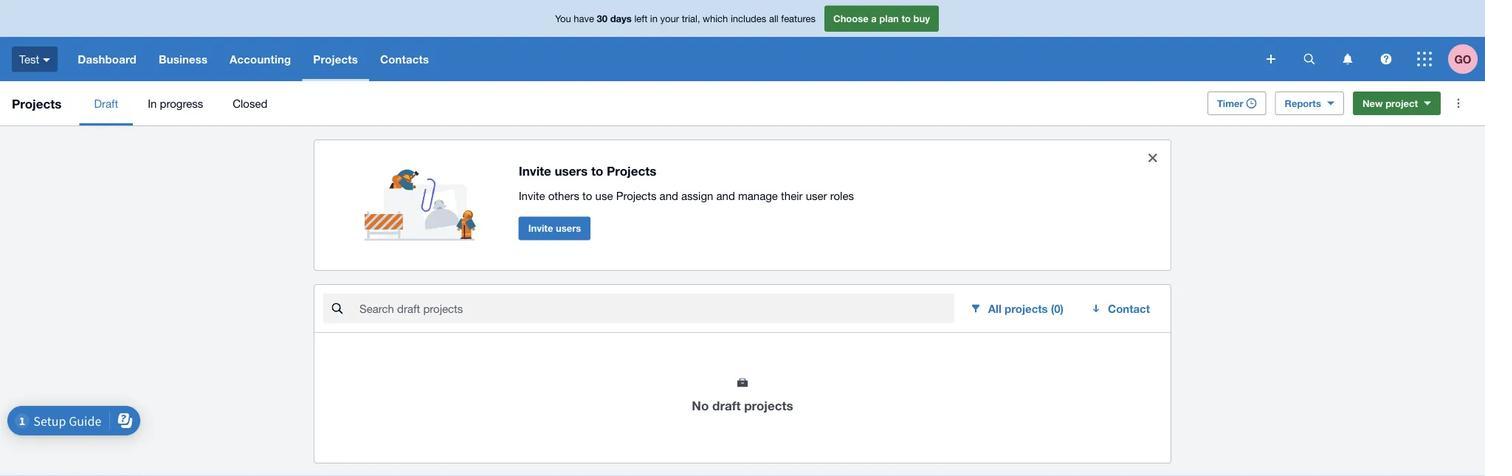 Task type: locate. For each thing, give the bounding box(es) containing it.
projects
[[313, 52, 358, 66], [12, 96, 62, 111], [607, 164, 657, 178], [616, 190, 657, 202]]

days
[[610, 13, 632, 24]]

roles
[[830, 190, 854, 202]]

dashboard link
[[67, 37, 148, 81]]

projects inside popup button
[[1005, 302, 1048, 315]]

and left assign at the top left of the page
[[660, 190, 678, 202]]

0 vertical spatial invite
[[519, 164, 551, 178]]

use
[[596, 190, 613, 202]]

(0)
[[1051, 302, 1064, 315]]

1 vertical spatial invite
[[519, 190, 545, 202]]

0 horizontal spatial and
[[660, 190, 678, 202]]

invite up others
[[519, 164, 551, 178]]

user
[[806, 190, 827, 202]]

projects inside dropdown button
[[313, 52, 358, 66]]

timer button
[[1208, 92, 1267, 115]]

which
[[703, 13, 728, 24]]

new project button
[[1353, 92, 1441, 115]]

to left buy
[[902, 13, 911, 24]]

1 vertical spatial users
[[556, 223, 581, 234]]

projects left (0)
[[1005, 302, 1048, 315]]

to for projects
[[591, 164, 603, 178]]

2 and from the left
[[717, 190, 735, 202]]

invite users to projects
[[519, 164, 657, 178]]

to
[[902, 13, 911, 24], [591, 164, 603, 178], [583, 190, 592, 202]]

navigation
[[67, 37, 1257, 81]]

invite left others
[[519, 190, 545, 202]]

to for use
[[583, 190, 592, 202]]

svg image
[[1418, 52, 1432, 66]]

left
[[635, 13, 648, 24]]

new
[[1363, 97, 1383, 109]]

2 vertical spatial to
[[583, 190, 592, 202]]

reports button
[[1275, 92, 1344, 115]]

timer
[[1217, 97, 1244, 109]]

invite down others
[[528, 223, 553, 234]]

users
[[555, 164, 588, 178], [556, 223, 581, 234]]

1 horizontal spatial projects
[[1005, 302, 1048, 315]]

0 vertical spatial projects
[[1005, 302, 1048, 315]]

to left use
[[583, 190, 592, 202]]

0 vertical spatial users
[[555, 164, 588, 178]]

go
[[1455, 52, 1472, 66]]

and right assign at the top left of the page
[[717, 190, 735, 202]]

invite users to projects image
[[365, 152, 483, 241]]

users down others
[[556, 223, 581, 234]]

plan
[[880, 13, 899, 24]]

and
[[660, 190, 678, 202], [717, 190, 735, 202]]

test
[[19, 53, 39, 66]]

no draft projects
[[692, 398, 793, 413]]

their
[[781, 190, 803, 202]]

projects right draft
[[744, 398, 793, 413]]

to up use
[[591, 164, 603, 178]]

clear image
[[1138, 143, 1168, 173]]

draft link
[[79, 81, 133, 126]]

go button
[[1449, 37, 1485, 81]]

your
[[660, 13, 679, 24]]

all
[[769, 13, 779, 24]]

contact
[[1108, 302, 1150, 315]]

new project
[[1363, 97, 1418, 109]]

business button
[[148, 37, 219, 81]]

projects up use
[[607, 164, 657, 178]]

all projects (0)
[[988, 302, 1064, 315]]

0 horizontal spatial projects
[[744, 398, 793, 413]]

accounting button
[[219, 37, 302, 81]]

Search draft projects search field
[[358, 295, 955, 323]]

svg image
[[1304, 54, 1315, 65], [1343, 54, 1353, 65], [1381, 54, 1392, 65], [1267, 55, 1276, 63], [43, 58, 50, 62]]

invite for invite users to projects
[[519, 164, 551, 178]]

closed link
[[218, 81, 282, 126]]

dashboard
[[78, 52, 137, 66]]

choose
[[834, 13, 869, 24]]

invite
[[519, 164, 551, 178], [519, 190, 545, 202], [528, 223, 553, 234]]

1 and from the left
[[660, 190, 678, 202]]

all
[[988, 302, 1002, 315]]

2 vertical spatial invite
[[528, 223, 553, 234]]

projects
[[1005, 302, 1048, 315], [744, 398, 793, 413]]

projects left contacts dropdown button
[[313, 52, 358, 66]]

1 horizontal spatial and
[[717, 190, 735, 202]]

users up others
[[555, 164, 588, 178]]

1 vertical spatial to
[[591, 164, 603, 178]]

trial,
[[682, 13, 700, 24]]

banner
[[0, 0, 1485, 81]]

includes
[[731, 13, 767, 24]]

0 vertical spatial to
[[902, 13, 911, 24]]

assign
[[681, 190, 713, 202]]



Task type: describe. For each thing, give the bounding box(es) containing it.
business
[[159, 52, 208, 66]]

a
[[871, 13, 877, 24]]

1 vertical spatial projects
[[744, 398, 793, 413]]

closed
[[233, 97, 268, 110]]

reports
[[1285, 97, 1321, 109]]

you
[[555, 13, 571, 24]]

contact button
[[1082, 294, 1162, 323]]

choose a plan to buy
[[834, 13, 930, 24]]

navigation containing dashboard
[[67, 37, 1257, 81]]

svg image inside test popup button
[[43, 58, 50, 62]]

projects down test popup button
[[12, 96, 62, 111]]

contacts
[[380, 52, 429, 66]]

to inside banner
[[902, 13, 911, 24]]

banner containing dashboard
[[0, 0, 1485, 81]]

30
[[597, 13, 608, 24]]

contacts button
[[369, 37, 440, 81]]

progress
[[160, 97, 203, 110]]

in
[[650, 13, 658, 24]]

all projects (0) button
[[960, 294, 1076, 323]]

invite users link
[[519, 217, 591, 240]]

features
[[781, 13, 816, 24]]

you have 30 days left in your trial, which includes all features
[[555, 13, 816, 24]]

draft
[[94, 97, 118, 110]]

draft
[[712, 398, 741, 413]]

in progress link
[[133, 81, 218, 126]]

invite for invite users
[[528, 223, 553, 234]]

in progress
[[148, 97, 203, 110]]

buy
[[914, 13, 930, 24]]

have
[[574, 13, 594, 24]]

projects button
[[302, 37, 369, 81]]

accounting
[[230, 52, 291, 66]]

invite for invite others to use projects and assign and manage their user roles
[[519, 190, 545, 202]]

more options image
[[1444, 89, 1474, 118]]

test button
[[0, 37, 67, 81]]

invite others to use projects and assign and manage their user roles
[[519, 190, 854, 202]]

users for invite users
[[556, 223, 581, 234]]

invite users
[[528, 223, 581, 234]]

projects right use
[[616, 190, 657, 202]]

in
[[148, 97, 157, 110]]

users for invite users to projects
[[555, 164, 588, 178]]

others
[[548, 190, 580, 202]]

project
[[1386, 97, 1418, 109]]

manage
[[738, 190, 778, 202]]

no
[[692, 398, 709, 413]]



Task type: vqa. For each thing, say whether or not it's contained in the screenshot.
display
no



